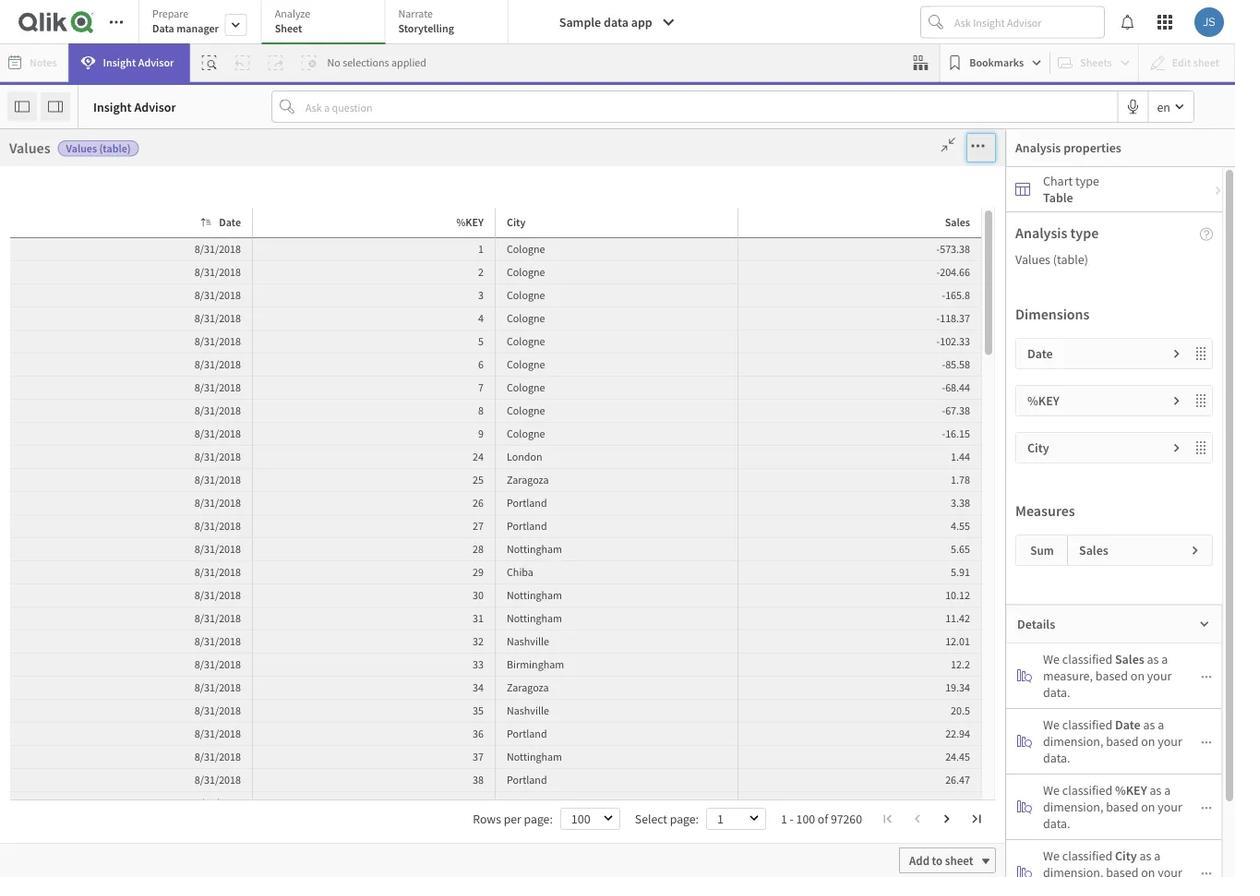 Task type: locate. For each thing, give the bounding box(es) containing it.
1 move image from the top
[[1194, 393, 1212, 408]]

1 vertical spatial more image
[[919, 260, 949, 279]]

1 vertical spatial date button
[[95, 435, 228, 452]]

cost menu item
[[95, 315, 264, 352]]

%key up 2
[[456, 215, 484, 229]]

insights inside . any found insights can be saved to this sheet.
[[560, 603, 602, 619]]

latitude menu item
[[95, 684, 264, 721]]

new inside the to start creating visualizations and build your new sheet.
[[840, 603, 863, 619]]

classified down measure,
[[1063, 716, 1113, 733]]

on up we classified date
[[1131, 668, 1145, 684]]

dimension, right analyze image
[[1043, 799, 1104, 815]]

you right for at the bottom left of the page
[[412, 575, 432, 591]]

a right we classified city
[[1154, 848, 1161, 864]]

: right per
[[550, 811, 553, 826]]

explore inside explore your data directly or let qlik generate insights for you with
[[283, 550, 324, 566]]

add to sheet
[[865, 652, 929, 667], [910, 853, 974, 868]]

12 8/31/2018 from the top
[[195, 496, 241, 510]]

%key inside button
[[456, 215, 484, 229]]

insight
[[103, 55, 136, 70], [93, 98, 132, 115], [589, 576, 623, 591], [325, 601, 361, 616]]

1 horizontal spatial 1
[[781, 811, 787, 826]]

(10)
[[425, 706, 446, 723]]

properties
[[1064, 139, 1122, 156]]

-204.66
[[937, 265, 970, 279]]

sample data app
[[559, 14, 653, 30]]

1 horizontal spatial sheet.
[[601, 627, 634, 644]]

build
[[915, 578, 943, 594]]

97260
[[831, 811, 862, 826]]

let
[[438, 550, 451, 566]]

8/31/2018 for 26
[[195, 496, 241, 510]]

1 vertical spatial analysis
[[1016, 223, 1068, 242]]

118.37
[[940, 311, 970, 325]]

dimension, for we classified date
[[1043, 733, 1104, 750]]

go to the first page image
[[883, 813, 894, 825]]

help image
[[1200, 227, 1213, 240]]

1 horizontal spatial values (table)
[[1016, 251, 1089, 268]]

0 vertical spatial add
[[865, 652, 885, 667]]

move image
[[1194, 393, 1212, 408], [1194, 440, 1212, 455]]

2 horizontal spatial this
[[788, 300, 823, 328]]

insights left for at the bottom left of the page
[[350, 575, 392, 591]]

breakdown
[[762, 765, 817, 780]]

data. inside as a measure, based on your data.
[[1043, 684, 1071, 701]]

portland
[[507, 496, 547, 510], [507, 519, 547, 533], [507, 727, 547, 741], [507, 773, 547, 787]]

0 horizontal spatial page
[[524, 811, 550, 826]]

classified up we classified date
[[1063, 651, 1113, 668]]

1 horizontal spatial page
[[670, 811, 696, 826]]

manager number button
[[95, 842, 228, 858]]

advisor inside insight advisor dropdown button
[[138, 55, 174, 70]]

data. for we classified %key
[[1043, 815, 1071, 832]]

1 vertical spatial nashville
[[507, 704, 549, 718]]

0 vertical spatial add to sheet
[[865, 652, 929, 667]]

a right have
[[599, 512, 607, 531]]

manager number
[[104, 842, 198, 858]]

11 8/31/2018 from the top
[[195, 473, 241, 487]]

data left directly
[[354, 550, 378, 566]]

0 vertical spatial invoice
[[128, 546, 167, 563]]

1 8/31/2018 from the top
[[195, 242, 241, 256]]

3 we from the top
[[1043, 782, 1060, 799]]

0 vertical spatial number
[[159, 398, 203, 415]]

additional results (10) button
[[309, 692, 461, 737]]

with
[[435, 575, 459, 591]]

date down customer number
[[128, 435, 153, 452]]

20 8/31/2018 from the top
[[195, 680, 241, 695]]

cologne for 4
[[507, 311, 545, 325]]

1 data. from the top
[[1043, 684, 1071, 701]]

analysis down table
[[1016, 223, 1068, 242]]

0 vertical spatial 1
[[478, 242, 484, 256]]

date menu item
[[95, 426, 264, 463]]

number down customer menu item
[[159, 398, 203, 415]]

a right we classified date
[[1158, 716, 1165, 733]]

based for sales
[[1096, 668, 1128, 684]]

a
[[599, 512, 607, 531], [1162, 651, 1168, 668], [1158, 716, 1165, 733], [1164, 782, 1171, 799], [1154, 848, 1161, 864]]

2 nottingham from the top
[[507, 588, 562, 602]]

1 horizontal spatial the
[[634, 550, 652, 566]]

additional
[[324, 706, 382, 723]]

your
[[326, 550, 351, 566], [813, 603, 838, 619], [1148, 668, 1172, 684], [1158, 733, 1183, 750], [1158, 799, 1183, 815]]

0 vertical spatial customer
[[104, 361, 157, 378]]

this left 'sheet...'
[[788, 300, 823, 328]]

0 horizontal spatial %key
[[456, 215, 484, 229]]

1 cologne from the top
[[507, 242, 545, 256]]

analyze image
[[1018, 800, 1032, 814]]

advisor up discover
[[363, 601, 402, 616]]

your for we classified sales
[[1148, 668, 1172, 684]]

city button right %key button
[[500, 211, 550, 234]]

2 vertical spatial %key
[[1115, 782, 1147, 799]]

2 vertical spatial analyze image
[[1018, 865, 1032, 877]]

as inside as a measure, based on your data.
[[1147, 651, 1159, 668]]

as for city
[[1140, 848, 1152, 864]]

sample
[[559, 14, 601, 30]]

3 analyze image from the top
[[1018, 865, 1032, 877]]

14 8/31/2018 from the top
[[195, 542, 241, 556]]

analyze image for we classified date
[[1018, 734, 1032, 749]]

1 horizontal spatial explore
[[328, 512, 376, 531]]

. inside . save any insights you discover to this sheet.
[[414, 600, 417, 616]]

3 cologne from the top
[[507, 288, 545, 302]]

add
[[865, 652, 885, 667], [910, 853, 930, 868]]

analysis for analysis properties
[[1016, 139, 1061, 156]]

- for 165.8
[[942, 288, 946, 302]]

found
[[525, 603, 557, 619]]

3 dimension, from the top
[[1043, 864, 1104, 877]]

customer inside 'menu item'
[[104, 398, 157, 415]]

to right saved
[[676, 603, 688, 619]]

city
[[507, 215, 526, 229], [104, 251, 125, 267], [1028, 440, 1050, 456], [373, 763, 398, 781], [1115, 848, 1137, 864]]

results
[[384, 706, 422, 723]]

1 master items button from the left
[[0, 189, 94, 247]]

based inside as a measure, based on your data.
[[1096, 668, 1128, 684]]

breakdown (geospatial)
[[762, 765, 875, 780]]

classified down we classified %key
[[1063, 848, 1113, 864]]

6 cologne from the top
[[507, 357, 545, 372]]

1 zaragoza from the top
[[507, 473, 549, 487]]

as inside as a dimension, based on you
[[1140, 848, 1152, 864]]

customer inside menu item
[[104, 361, 157, 378]]

customer number
[[104, 398, 203, 415]]

nottingham for 28
[[507, 542, 562, 556]]

9 cologne from the top
[[507, 427, 545, 441]]

0 vertical spatial insight advisor
[[103, 55, 174, 70]]

prepare
[[152, 6, 189, 21]]

tab list
[[138, 0, 509, 46]]

on inside as a dimension, based on you
[[1141, 864, 1156, 877]]

no
[[327, 55, 340, 70]]

rows
[[473, 811, 501, 826]]

edit image
[[810, 550, 832, 567]]

1 vertical spatial analyze image
[[1018, 734, 1032, 749]]

a right we classified %key
[[1164, 782, 1171, 799]]

to left 'start' at the bottom right of the page
[[898, 550, 909, 566]]

insight inside dropdown button
[[103, 55, 136, 70]]

1 vertical spatial as a dimension, based on your data.
[[1043, 782, 1183, 832]]

new right "find"
[[551, 550, 574, 566]]

18 8/31/2018 from the top
[[195, 634, 241, 649]]

sheet for add to sheet 'button' to the bottom
[[945, 853, 974, 868]]

17 8/31/2018 from the top
[[195, 611, 241, 626]]

type
[[1076, 173, 1100, 189], [1071, 223, 1099, 242]]

nashville down birmingham
[[507, 704, 549, 718]]

add to sheet button down go to the next page "icon"
[[899, 848, 996, 873]]

1 classified from the top
[[1063, 651, 1113, 668]]

type inside chart type table
[[1076, 173, 1100, 189]]

22 8/31/2018 from the top
[[195, 727, 241, 741]]

small image
[[1213, 185, 1224, 196], [1172, 348, 1183, 359], [1172, 395, 1183, 406], [1190, 545, 1201, 556], [1199, 619, 1211, 630], [1201, 671, 1212, 683], [1201, 737, 1212, 748], [1201, 868, 1212, 877]]

add for add to sheet 'button' to the bottom
[[910, 853, 930, 868]]

10 8/31/2018 from the top
[[195, 450, 241, 464]]

number inside 'menu item'
[[159, 398, 203, 415]]

table image
[[1016, 182, 1030, 197]]

35
[[473, 704, 484, 718]]

8/31/2018 for 29
[[195, 565, 241, 579]]

1 nottingham from the top
[[507, 542, 562, 556]]

0 horizontal spatial deselect field image
[[446, 216, 457, 227]]

1 vertical spatial sheet
[[901, 652, 929, 667]]

smart search image
[[202, 55, 216, 70]]

any
[[448, 600, 468, 616]]

as right we classified sales
[[1147, 651, 1159, 668]]

1 vertical spatial zaragoza
[[507, 680, 549, 695]]

tab list containing prepare
[[138, 0, 509, 46]]

values (table)
[[66, 141, 131, 156], [1016, 251, 1089, 268]]

8/31/2018 for 36
[[195, 727, 241, 741]]

0 horizontal spatial 1
[[478, 242, 484, 256]]

2 page from the left
[[670, 811, 696, 826]]

3
[[478, 288, 484, 302]]

zaragoza down london
[[507, 473, 549, 487]]

0 horizontal spatial you
[[332, 627, 352, 644]]

3 8/31/2018 from the top
[[195, 288, 241, 302]]

as right we classified city
[[1140, 848, 1152, 864]]

-165.8
[[942, 288, 970, 302]]

1 we from the top
[[1043, 651, 1060, 668]]

analyze image left measure,
[[1018, 668, 1032, 683]]

your inside the to start creating visualizations and build your new sheet.
[[813, 603, 838, 619]]

19.34
[[946, 680, 970, 695]]

analyze image
[[1018, 668, 1032, 683], [1018, 734, 1032, 749], [1018, 865, 1032, 877]]

sheet. inside . save any insights you discover to this sheet.
[[439, 627, 472, 644]]

insights down "ask"
[[560, 603, 602, 619]]

explore up explore your data directly or let qlik generate insights for you with
[[328, 512, 376, 531]]

invoice date
[[128, 546, 194, 563]]

16 8/31/2018 from the top
[[195, 588, 241, 602]]

0 horizontal spatial more image
[[919, 260, 949, 279]]

2 : from the left
[[696, 811, 699, 826]]

based for city
[[1106, 864, 1139, 877]]

0 vertical spatial values (table)
[[66, 141, 131, 156]]

- down -118.37
[[937, 334, 940, 349]]

1 dimension, from the top
[[1043, 733, 1104, 750]]

. for question?
[[675, 575, 678, 591]]

0 vertical spatial analysis
[[1016, 139, 1061, 156]]

add for topmost add to sheet 'button'
[[865, 652, 885, 667]]

5 8/31/2018 from the top
[[195, 334, 241, 349]]

new down visualizations
[[840, 603, 863, 619]]

sheet. left the 32
[[439, 627, 472, 644]]

1 up 2
[[478, 242, 484, 256]]

city menu item
[[95, 241, 264, 278]]

move image for city
[[1194, 440, 1212, 455]]

latitude button
[[95, 694, 228, 710]]

as for %key
[[1150, 782, 1162, 799]]

question?
[[609, 512, 672, 531]]

chart
[[1043, 173, 1073, 189]]

analysis
[[1016, 139, 1061, 156], [1016, 223, 1068, 242]]

adding
[[696, 300, 760, 328]]

0 vertical spatial %key
[[456, 215, 484, 229]]

have
[[564, 512, 596, 531]]

2 move image from the top
[[1194, 440, 1212, 455]]

data inside explore your data directly or let qlik generate insights for you with
[[354, 550, 378, 566]]

small image
[[1172, 442, 1183, 454], [1201, 802, 1212, 814]]

to inside . save any insights you discover to this sheet.
[[402, 627, 414, 644]]

- down -67.38
[[942, 427, 946, 441]]

move image
[[1194, 346, 1212, 361]]

1 as a dimension, based on your data. from the top
[[1043, 716, 1183, 766]]

location menu item
[[95, 721, 264, 758]]

zaragoza for 39
[[507, 796, 549, 810]]

. inside . any found insights can be saved to this sheet.
[[675, 575, 678, 591]]

we down details
[[1043, 651, 1060, 668]]

0 vertical spatial new
[[834, 512, 861, 531]]

0 vertical spatial date button
[[195, 211, 248, 234]]

5 cologne from the top
[[507, 334, 545, 349]]

sales up 573.38 on the top right of page
[[945, 215, 970, 229]]

we down we classified %key
[[1043, 848, 1060, 864]]

4 cologne from the top
[[507, 311, 545, 325]]

0 vertical spatial as a dimension, based on your data.
[[1043, 716, 1183, 766]]

1 vertical spatial explore
[[283, 550, 324, 566]]

sheet. for data
[[439, 627, 472, 644]]

portland for 38
[[507, 773, 547, 787]]

based for date
[[1106, 733, 1139, 750]]

20.5
[[951, 704, 970, 718]]

values up fields
[[9, 138, 50, 157]]

4 8/31/2018 from the top
[[195, 311, 241, 325]]

2 8/31/2018 from the top
[[195, 265, 241, 279]]

7
[[478, 380, 484, 395]]

9 8/31/2018 from the top
[[195, 427, 241, 441]]

on right we classified date
[[1141, 733, 1156, 750]]

2 vertical spatial new
[[840, 603, 863, 619]]

menu inside choose an option below to get started adding to this sheet... application
[[95, 204, 278, 877]]

generate
[[300, 575, 347, 591]]

4 nottingham from the top
[[507, 750, 562, 764]]

we classified %key
[[1043, 782, 1147, 799]]

invoice for invoice number
[[104, 583, 143, 600]]

27
[[473, 519, 484, 533]]

1 horizontal spatial %key
[[1028, 392, 1060, 409]]

based right measure,
[[1096, 668, 1128, 684]]

2 vertical spatial dimension,
[[1043, 864, 1104, 877]]

1 analyze image from the top
[[1018, 668, 1032, 683]]

explore up generate
[[283, 550, 324, 566]]

(geospatial)
[[819, 765, 875, 780]]

- for 68.44
[[942, 380, 946, 395]]

analyze image for we classified city
[[1018, 865, 1032, 877]]

7 8/31/2018 from the top
[[195, 380, 241, 395]]

based up we classified %key
[[1106, 733, 1139, 750]]

data. up we classified date
[[1043, 684, 1071, 701]]

deselect field image
[[446, 216, 457, 227], [962, 216, 973, 227]]

0 horizontal spatial sheet.
[[439, 627, 472, 644]]

on inside as a measure, based on your data.
[[1131, 668, 1145, 684]]

nottingham up chiba at bottom left
[[507, 542, 562, 556]]

zaragoza for 34
[[507, 680, 549, 695]]

date button down "customer number" button
[[95, 435, 228, 452]]

a right we classified sales
[[1162, 651, 1168, 668]]

this down save
[[416, 627, 436, 644]]

(table)
[[99, 141, 131, 156], [1053, 251, 1089, 268]]

classified for city
[[1063, 848, 1113, 864]]

1 horizontal spatial :
[[696, 811, 699, 826]]

6 8/31/2018 from the top
[[195, 357, 241, 372]]

your right we classified %key
[[1158, 799, 1183, 815]]

as a dimension, based on your data. up we classified %key
[[1043, 716, 1183, 766]]

2 vertical spatial zaragoza
[[507, 796, 549, 810]]

0 vertical spatial move image
[[1194, 393, 1212, 408]]

0 vertical spatial you
[[412, 575, 432, 591]]

1 vertical spatial 1
[[781, 811, 787, 826]]

24
[[473, 450, 484, 464]]

add down visualizations
[[865, 652, 885, 667]]

1 vertical spatial add
[[910, 853, 930, 868]]

2 classified from the top
[[1063, 716, 1113, 733]]

nashville up birmingham
[[507, 634, 549, 649]]

3 nottingham from the top
[[507, 611, 562, 626]]

1 vertical spatial data.
[[1043, 750, 1071, 766]]

2 data. from the top
[[1043, 750, 1071, 766]]

values (table) up items
[[66, 141, 131, 156]]

8/31/2018 for 2
[[195, 265, 241, 279]]

we for we classified date
[[1043, 716, 1060, 733]]

2 nashville from the top
[[507, 704, 549, 718]]

%key
[[456, 215, 484, 229], [1028, 392, 1060, 409], [1115, 782, 1147, 799]]

4 portland from the top
[[507, 773, 547, 787]]

1 vertical spatial .
[[414, 600, 417, 616]]

8/31/2018 for 38
[[195, 773, 241, 787]]

- down '-102.33'
[[942, 357, 946, 372]]

8/31/2018 for 31
[[195, 611, 241, 626]]

sheet. for analytics
[[866, 603, 899, 619]]

0 horizontal spatial add
[[865, 652, 885, 667]]

data. down we classified date
[[1043, 750, 1071, 766]]

insight advisor down data
[[103, 55, 174, 70]]

. left any
[[675, 575, 678, 591]]

2 vertical spatial data.
[[1043, 815, 1071, 832]]

1 horizontal spatial deselect field image
[[962, 216, 973, 227]]

to start creating visualizations and build your new sheet.
[[769, 550, 943, 619]]

portland right 36
[[507, 727, 547, 741]]

narrate
[[398, 6, 433, 21]]

1 horizontal spatial this
[[690, 603, 710, 619]]

search image
[[546, 575, 569, 592]]

edit
[[832, 551, 853, 567]]

showing 101 rows and 4 columns. use arrow keys to navigate in table cells and tab to move to pagination controls. for the full range of keyboard navigation, see the documentation. element
[[10, 208, 981, 877]]

dimension, for we classified city
[[1043, 864, 1104, 877]]

type down table
[[1071, 223, 1099, 242]]

2 cologne from the top
[[507, 265, 545, 279]]

dimension, inside as a dimension, based on you
[[1043, 864, 1104, 877]]

0 vertical spatial .
[[675, 575, 678, 591]]

in
[[621, 550, 632, 566]]

sheet.
[[866, 603, 899, 619], [439, 627, 472, 644], [601, 627, 634, 644]]

2 vertical spatial sheet
[[945, 853, 974, 868]]

as a dimension, based on your data.
[[1043, 716, 1183, 766], [1043, 782, 1183, 832]]

analyze image for we classified sales
[[1018, 668, 1032, 683]]

bookmarks button
[[944, 48, 1046, 78]]

the up directly
[[379, 512, 400, 531]]

1 customer from the top
[[104, 361, 157, 378]]

2 master items button from the left
[[2, 189, 94, 247]]

on for we classified city
[[1141, 864, 1156, 877]]

2 we from the top
[[1043, 716, 1060, 733]]

advisor down insight advisor dropdown button
[[134, 98, 176, 115]]

any
[[681, 575, 701, 591]]

values up choose at top
[[318, 263, 359, 282]]

number right manager
[[154, 842, 198, 858]]

0 horizontal spatial .
[[414, 600, 417, 616]]

customer
[[104, 361, 157, 378], [104, 398, 157, 415]]

customer for customer number
[[104, 398, 157, 415]]

1 : from the left
[[550, 811, 553, 826]]

customer down customer "button"
[[104, 398, 157, 415]]

15 8/31/2018 from the top
[[195, 565, 241, 579]]

as right we classified %key
[[1150, 782, 1162, 799]]

0 vertical spatial the
[[379, 512, 400, 531]]

creating
[[769, 578, 813, 594]]

0 horizontal spatial this
[[416, 627, 436, 644]]

1 left 100
[[781, 811, 787, 826]]

city right by
[[373, 763, 398, 781]]

4 we from the top
[[1043, 848, 1060, 864]]

8 8/31/2018 from the top
[[195, 403, 241, 418]]

1 vertical spatial customer
[[104, 398, 157, 415]]

nashville for 32
[[507, 634, 549, 649]]

nashville for 35
[[507, 704, 549, 718]]

37
[[473, 750, 484, 764]]

8/31/2018 for 37
[[195, 750, 241, 764]]

1 nashville from the top
[[507, 634, 549, 649]]

24.45
[[946, 750, 970, 764]]

0 vertical spatial this
[[788, 300, 823, 328]]

1 horizontal spatial you
[[412, 575, 432, 591]]

204.66
[[940, 265, 970, 279]]

3 classified from the top
[[1063, 782, 1113, 799]]

1 fields button from the left
[[0, 129, 94, 187]]

0 horizontal spatial small image
[[1172, 442, 1183, 454]]

1 vertical spatial you
[[332, 627, 352, 644]]

0 vertical spatial analyze image
[[1018, 668, 1032, 683]]

explore for explore the data
[[328, 512, 376, 531]]

- up '-102.33'
[[937, 311, 940, 325]]

longitude menu item
[[95, 758, 264, 795]]

explore the data
[[328, 512, 431, 531]]

desc
[[132, 620, 157, 637]]

a inside as a measure, based on your data.
[[1162, 651, 1168, 668]]

sheet
[[275, 21, 302, 36]]

2 customer from the top
[[104, 398, 157, 415]]

a inside as a dimension, based on you
[[1154, 848, 1161, 864]]

24 8/31/2018 from the top
[[195, 773, 241, 787]]

(table) down insight advisor dropdown button
[[99, 141, 131, 156]]

the right in
[[634, 550, 652, 566]]

get
[[593, 300, 622, 328]]

your for we classified %key
[[1158, 799, 1183, 815]]

cologne for 6
[[507, 357, 545, 372]]

1 vertical spatial values (table)
[[1016, 251, 1089, 268]]

0 horizontal spatial explore
[[283, 550, 324, 566]]

menu
[[95, 204, 278, 877]]

selections tool image
[[913, 55, 928, 70]]

explore
[[328, 512, 376, 531], [283, 550, 324, 566]]

- down '-204.66'
[[942, 288, 946, 302]]

portland up "find"
[[507, 519, 547, 533]]

2 as a dimension, based on your data. from the top
[[1043, 782, 1183, 832]]

on for we classified %key
[[1141, 799, 1156, 815]]

0 horizontal spatial :
[[550, 811, 553, 826]]

tab list inside choose an option below to get started adding to this sheet... application
[[138, 0, 509, 46]]

1 vertical spatial (table)
[[1053, 251, 1089, 268]]

nottingham right 37
[[507, 750, 562, 764]]

your down visualizations
[[813, 603, 838, 619]]

sheet left 12.2
[[901, 652, 929, 667]]

23 8/31/2018 from the top
[[195, 750, 241, 764]]

prepare data manager
[[152, 6, 219, 36]]

your up generate
[[326, 550, 351, 566]]

1 vertical spatial number
[[146, 583, 190, 600]]

more image
[[963, 137, 993, 155], [919, 260, 949, 279]]

sheet. inside the to start creating visualizations and build your new sheet.
[[866, 603, 899, 619]]

8/31/2018 for 33
[[195, 657, 241, 672]]

insight advisor
[[103, 55, 174, 70], [93, 98, 176, 115], [325, 601, 402, 616]]

2 horizontal spatial sheet.
[[866, 603, 899, 619]]

new right create
[[834, 512, 861, 531]]

zaragoza up rows per page :
[[507, 796, 549, 810]]

date inside showing 101 rows and 4 columns. use arrow keys to navigate in table cells and tab to move to pagination controls. for the full range of keyboard navigation, see the documentation. "element"
[[219, 215, 241, 229]]

0 vertical spatial nashville
[[507, 634, 549, 649]]

city up measures
[[1028, 440, 1050, 456]]

4 classified from the top
[[1063, 848, 1113, 864]]

ask insight advisor
[[569, 576, 663, 591]]

19 8/31/2018 from the top
[[195, 657, 241, 672]]

1 vertical spatial city button
[[95, 251, 228, 267]]

add down go to the previous page icon
[[910, 853, 930, 868]]

new for create
[[834, 512, 861, 531]]

menu containing city
[[95, 204, 278, 877]]

1 vertical spatial %key
[[1028, 392, 1060, 409]]

explore your data directly or let qlik generate insights for you with
[[283, 550, 476, 591]]

25 8/31/2018 from the top
[[195, 796, 241, 810]]

1 portland from the top
[[507, 496, 547, 510]]

0 vertical spatial dimension,
[[1043, 733, 1104, 750]]

1 vertical spatial new
[[551, 550, 574, 566]]

1 inside "element"
[[478, 242, 484, 256]]

select
[[635, 811, 668, 826]]

sheet
[[855, 551, 883, 567], [901, 652, 929, 667], [945, 853, 974, 868]]

3 data. from the top
[[1043, 815, 1071, 832]]

31
[[473, 611, 484, 626]]

- for 85.58
[[942, 357, 946, 372]]

0 vertical spatial more image
[[963, 137, 993, 155]]

city button down the '%key' menu item
[[95, 251, 228, 267]]

based inside as a dimension, based on you
[[1106, 864, 1139, 877]]

1 vertical spatial add to sheet
[[910, 853, 974, 868]]

option
[[442, 300, 503, 328]]

8/31/2018 for 24
[[195, 450, 241, 464]]

1 horizontal spatial city button
[[500, 211, 550, 234]]

21 8/31/2018 from the top
[[195, 704, 241, 718]]

hide properties image
[[48, 99, 63, 114]]

8 cologne from the top
[[507, 403, 545, 418]]

0 horizontal spatial (table)
[[99, 141, 131, 156]]

customer number menu item
[[95, 389, 264, 426]]

%key right 67.38
[[1028, 392, 1060, 409]]

choose an option below to get started adding to this sheet... application
[[0, 0, 1235, 877]]

data. for we classified date
[[1043, 750, 1071, 766]]

as for date
[[1144, 716, 1155, 733]]

1 vertical spatial this
[[690, 603, 710, 619]]

invoice for invoice date
[[128, 546, 167, 563]]

0 horizontal spatial sheet
[[855, 551, 883, 567]]

move image for %key
[[1194, 393, 1212, 408]]

8/31/2018 for 6
[[195, 357, 241, 372]]

1 vertical spatial small image
[[1201, 802, 1212, 814]]

6
[[478, 357, 484, 372]]

2 analysis from the top
[[1016, 223, 1068, 242]]

we for we classified %key
[[1043, 782, 1060, 799]]

2 vertical spatial number
[[154, 842, 198, 858]]

2 analyze image from the top
[[1018, 734, 1032, 749]]

on for we classified sales
[[1131, 668, 1145, 684]]

1 vertical spatial move image
[[1194, 440, 1212, 455]]

as
[[1147, 651, 1159, 668], [1144, 716, 1155, 733], [1150, 782, 1162, 799], [1140, 848, 1152, 864]]

7 cologne from the top
[[507, 380, 545, 395]]

sheet. down and
[[866, 603, 899, 619]]

cancel button
[[922, 144, 991, 174]]

- for 67.38
[[942, 403, 946, 418]]

your inside as a measure, based on your data.
[[1148, 668, 1172, 684]]

add to sheet for topmost add to sheet 'button'
[[865, 652, 929, 667]]

2 vertical spatial this
[[416, 627, 436, 644]]

nottingham for 30
[[507, 588, 562, 602]]

- up '-204.66'
[[937, 242, 940, 256]]

0 vertical spatial explore
[[328, 512, 376, 531]]

2 dimension, from the top
[[1043, 799, 1104, 815]]

3 zaragoza from the top
[[507, 796, 549, 810]]

8/31/2018 for 32
[[195, 634, 241, 649]]

new
[[834, 512, 861, 531], [551, 550, 574, 566], [840, 603, 863, 619]]

1 analysis from the top
[[1016, 139, 1061, 156]]

invoice date menu item
[[95, 536, 264, 573]]

13 8/31/2018 from the top
[[195, 519, 241, 533]]

invoice up invoice number
[[128, 546, 167, 563]]

32
[[473, 634, 484, 649]]

data inside button
[[604, 14, 629, 30]]

(table) down analysis type
[[1053, 251, 1089, 268]]

0 vertical spatial zaragoza
[[507, 473, 549, 487]]

0 vertical spatial add to sheet button
[[855, 646, 952, 672]]

a for we classified sales
[[1162, 651, 1168, 668]]

0 horizontal spatial values (table)
[[66, 141, 131, 156]]

3 portland from the top
[[507, 727, 547, 741]]

1 vertical spatial invoice
[[104, 583, 143, 600]]

- up -16.15
[[942, 403, 946, 418]]

2 portland from the top
[[507, 519, 547, 533]]

2 zaragoza from the top
[[507, 680, 549, 695]]

date down grosssales menu item
[[170, 546, 194, 563]]

portland up rows per page :
[[507, 773, 547, 787]]

-573.38
[[937, 242, 970, 256]]



Task type: vqa. For each thing, say whether or not it's contained in the screenshot.


Task type: describe. For each thing, give the bounding box(es) containing it.
your inside explore your data directly or let qlik generate insights for you with
[[326, 550, 351, 566]]

en
[[1157, 98, 1171, 115]]

sales right sum button
[[1079, 542, 1109, 559]]

data left using at the right bottom
[[655, 550, 679, 566]]

bookmarks
[[970, 55, 1024, 70]]

1 deselect field image from the left
[[446, 216, 457, 227]]

go to the last page image
[[971, 813, 982, 825]]

16.15
[[946, 427, 970, 441]]

3.38
[[951, 496, 970, 510]]

8/31/2018 for 9
[[195, 427, 241, 441]]

cancel
[[938, 151, 975, 167]]

city button inside menu item
[[95, 251, 228, 267]]

longitude button
[[95, 768, 228, 784]]

item desc button
[[95, 620, 228, 637]]

dimensions
[[1016, 305, 1090, 323]]

- for 204.66
[[937, 265, 940, 279]]

auto-analysis
[[293, 150, 379, 168]]

sum
[[1031, 542, 1054, 558]]

advisor up be
[[626, 576, 663, 591]]

-68.44
[[942, 380, 970, 395]]

number for invoice number
[[146, 583, 190, 600]]

data. for we classified sales
[[1043, 684, 1071, 701]]

- left 100
[[790, 811, 794, 826]]

25
[[473, 473, 484, 487]]

hide assets image
[[15, 99, 30, 114]]

customer for customer
[[104, 361, 157, 378]]

1 for 1
[[478, 242, 484, 256]]

go to the next page image
[[942, 813, 953, 825]]

8/31/2018 for 30
[[195, 588, 241, 602]]

%key menu item
[[95, 204, 264, 241]]

more image for the exit full screen image
[[963, 137, 993, 155]]

longitude
[[104, 768, 159, 784]]

102.33
[[940, 334, 970, 349]]

date button inside showing 101 rows and 4 columns. use arrow keys to navigate in table cells and tab to move to pagination controls. for the full range of keyboard navigation, see the documentation. "element"
[[195, 211, 248, 234]]

sales left by
[[318, 763, 351, 781]]

this inside . any found insights can be saved to this sheet.
[[690, 603, 710, 619]]

8/31/2018 for 28
[[195, 542, 241, 556]]

to inside the to start creating visualizations and build your new sheet.
[[898, 550, 909, 566]]

12.01
[[946, 634, 970, 649]]

have a question?
[[564, 512, 672, 531]]

number for manager number
[[154, 842, 198, 858]]

values down analysis type
[[1016, 251, 1051, 268]]

classified for %key
[[1063, 782, 1113, 799]]

master
[[19, 223, 50, 238]]

as a dimension, based on your data. for date
[[1043, 716, 1183, 766]]

items
[[52, 223, 77, 238]]

zaragoza for 25
[[507, 473, 549, 487]]

portland for 26
[[507, 496, 547, 510]]

sheet for topmost add to sheet 'button'
[[901, 652, 929, 667]]

portland for 36
[[507, 727, 547, 741]]

cologne for 1
[[507, 242, 545, 256]]

a for we classified date
[[1158, 716, 1165, 733]]

chiba
[[507, 565, 534, 579]]

date down as a measure, based on your data.
[[1115, 716, 1141, 733]]

2 vertical spatial insight advisor
[[325, 601, 402, 616]]

desc menu item
[[95, 463, 264, 500]]

22.94
[[946, 727, 970, 741]]

type for analysis type
[[1071, 223, 1099, 242]]

we for we classified sales
[[1043, 651, 1060, 668]]

date down dimensions
[[1028, 345, 1053, 362]]

- for 118.37
[[937, 311, 940, 325]]

city down we classified %key
[[1115, 848, 1137, 864]]

-118.37
[[937, 311, 970, 325]]

8/31/2018 for 3
[[195, 288, 241, 302]]

36
[[473, 727, 484, 741]]

8/31/2018 for 1
[[195, 242, 241, 256]]

1 page from the left
[[524, 811, 550, 826]]

item number menu item
[[95, 647, 264, 684]]

date right %key button
[[505, 213, 531, 230]]

to left get
[[569, 300, 588, 328]]

68.44
[[946, 380, 970, 395]]

based for %key
[[1106, 799, 1139, 815]]

fields
[[34, 163, 62, 178]]

customer menu item
[[95, 352, 264, 389]]

sales inside button
[[945, 215, 970, 229]]

8/31/2018 for 34
[[195, 680, 241, 695]]

or
[[423, 550, 435, 566]]

as a measure, based on your data.
[[1043, 651, 1172, 701]]

chart type table
[[1043, 173, 1100, 206]]

2 fields button from the left
[[2, 129, 94, 187]]

cologne for 7
[[507, 380, 545, 395]]

city code menu item
[[95, 278, 264, 315]]

item desc menu item
[[95, 610, 264, 647]]

sum button
[[1017, 536, 1068, 565]]

1 horizontal spatial (table)
[[1053, 251, 1089, 268]]

your for we classified date
[[1158, 733, 1183, 750]]

grosssales
[[104, 509, 163, 526]]

data
[[152, 21, 174, 36]]

qlik
[[454, 550, 476, 566]]

go to the previous page image
[[912, 813, 923, 825]]

classified for sales
[[1063, 651, 1113, 668]]

birmingham
[[507, 657, 564, 672]]

sample data app button
[[548, 7, 688, 37]]

8/31/2018 for 39
[[195, 796, 241, 810]]

location
[[104, 731, 151, 747]]

table
[[1043, 189, 1074, 206]]

29
[[473, 565, 484, 579]]

insights inside . save any insights you discover to this sheet.
[[287, 627, 329, 644]]

use
[[775, 550, 798, 566]]

8/31/2018 for 25
[[195, 473, 241, 487]]

to right reset zoom 'image' on the right bottom of page
[[932, 853, 943, 868]]

8/31/2018 for 27
[[195, 519, 241, 533]]

0 vertical spatial city button
[[500, 211, 550, 234]]

per
[[504, 811, 522, 826]]

as for sales
[[1147, 651, 1159, 668]]

8/31/2018 for 8
[[195, 403, 241, 418]]

%key button
[[432, 211, 491, 234]]

this inside . save any insights you discover to this sheet.
[[416, 627, 436, 644]]

100
[[796, 811, 815, 826]]

selections
[[343, 55, 389, 70]]

cologne for 3
[[507, 288, 545, 302]]

more image for full screen icon
[[919, 260, 949, 279]]

you inside . save any insights you discover to this sheet.
[[332, 627, 352, 644]]

27.95
[[946, 796, 970, 810]]

ranking
[[413, 765, 452, 780]]

insights left in
[[577, 550, 619, 566]]

to left 12.2
[[888, 652, 899, 667]]

8/31/2018 for 4
[[195, 311, 241, 325]]

- for 102.33
[[937, 334, 940, 349]]

on for we classified date
[[1141, 733, 1156, 750]]

master items
[[19, 223, 77, 238]]

select page :
[[635, 811, 699, 826]]

start
[[912, 550, 936, 566]]

165.8
[[946, 288, 970, 302]]

we for we classified city
[[1043, 848, 1060, 864]]

cologne for 9
[[507, 427, 545, 441]]

Ask Insight Advisor text field
[[951, 7, 1104, 37]]

new for find
[[551, 550, 574, 566]]

reset zoom image
[[906, 857, 924, 877]]

sales by city
[[318, 763, 398, 781]]

can
[[604, 603, 624, 619]]

using
[[681, 550, 711, 566]]

invoice number
[[104, 583, 190, 600]]

39
[[473, 796, 484, 810]]

john smith image
[[1195, 7, 1224, 37]]

. for data
[[414, 600, 417, 616]]

9
[[478, 427, 484, 441]]

find new insights in the data using
[[525, 550, 711, 566]]

grosssales button
[[95, 509, 228, 526]]

sales right measure,
[[1115, 651, 1145, 668]]

Search assets text field
[[95, 131, 278, 164]]

573.38
[[940, 242, 970, 256]]

8/31/2018 for 35
[[195, 704, 241, 718]]

a for we classified %key
[[1164, 782, 1171, 799]]

city inside menu item
[[104, 251, 125, 267]]

you inside explore your data directly or let qlik generate insights for you with
[[412, 575, 432, 591]]

2 deselect field image from the left
[[962, 216, 973, 227]]

1 for 1 - 100 of 97260
[[781, 811, 787, 826]]

1 vertical spatial add to sheet button
[[899, 848, 996, 873]]

grosssales menu item
[[95, 500, 264, 536]]

exit full screen image
[[934, 136, 963, 154]]

to right the adding at top
[[765, 300, 784, 328]]

measure,
[[1043, 668, 1093, 684]]

cologne for 5
[[507, 334, 545, 349]]

manager
[[104, 842, 151, 858]]

sheet. inside . any found insights can be saved to this sheet.
[[601, 627, 634, 644]]

add to sheet for add to sheet 'button' to the bottom
[[910, 853, 974, 868]]

storytelling
[[398, 21, 454, 36]]

number for customer number
[[159, 398, 203, 415]]

Ask a question text field
[[302, 92, 1118, 121]]

of
[[818, 811, 828, 826]]

a for we classified city
[[1154, 848, 1161, 864]]

insight advisor inside dropdown button
[[103, 55, 174, 70]]

data up or at the left of the page
[[403, 512, 431, 531]]

additional results (10)
[[324, 706, 446, 723]]

cologne for 2
[[507, 265, 545, 279]]

rows per page :
[[473, 811, 553, 826]]

5.65
[[951, 542, 970, 556]]

8/31/2018 for 5
[[195, 334, 241, 349]]

85.58
[[946, 357, 970, 372]]

0 vertical spatial sheet
[[855, 551, 883, 567]]

classified for date
[[1063, 716, 1113, 733]]

manager number menu item
[[95, 832, 264, 869]]

create new analytics
[[790, 512, 921, 531]]

saved
[[642, 603, 674, 619]]

4.55
[[951, 519, 970, 533]]

applied
[[391, 55, 427, 70]]

- for 573.38
[[937, 242, 940, 256]]

app
[[631, 14, 653, 30]]

2 horizontal spatial %key
[[1115, 782, 1147, 799]]

10.12
[[946, 588, 970, 602]]

1 vertical spatial insight advisor
[[93, 98, 176, 115]]

- for 16.15
[[942, 427, 946, 441]]

nottingham for 31
[[507, 611, 562, 626]]

ask
[[569, 576, 586, 591]]

auto-
[[293, 150, 327, 168]]

8/31/2018 for 7
[[195, 380, 241, 395]]

1 horizontal spatial small image
[[1201, 802, 1212, 814]]

as a dimension, based on your data. for %key
[[1043, 782, 1183, 832]]

no selections applied
[[327, 55, 427, 70]]

values up items
[[66, 141, 97, 156]]

0 horizontal spatial the
[[379, 512, 400, 531]]

full screen image
[[890, 260, 919, 279]]

1.44
[[951, 450, 970, 464]]

0 vertical spatial (table)
[[99, 141, 131, 156]]

8
[[478, 403, 484, 418]]

to inside . any found insights can be saved to this sheet.
[[676, 603, 688, 619]]

insights inside explore your data directly or let qlik generate insights for you with
[[350, 575, 392, 591]]

invoice number menu item
[[95, 573, 264, 610]]

below
[[508, 300, 564, 328]]

explore for explore your data directly or let qlik generate insights for you with
[[283, 550, 324, 566]]

analysis for analysis type
[[1016, 223, 1068, 242]]

and
[[892, 578, 912, 594]]

city inside showing 101 rows and 4 columns. use arrow keys to navigate in table cells and tab to move to pagination controls. for the full range of keyboard navigation, see the documentation. "element"
[[507, 215, 526, 229]]

portland for 27
[[507, 519, 547, 533]]



